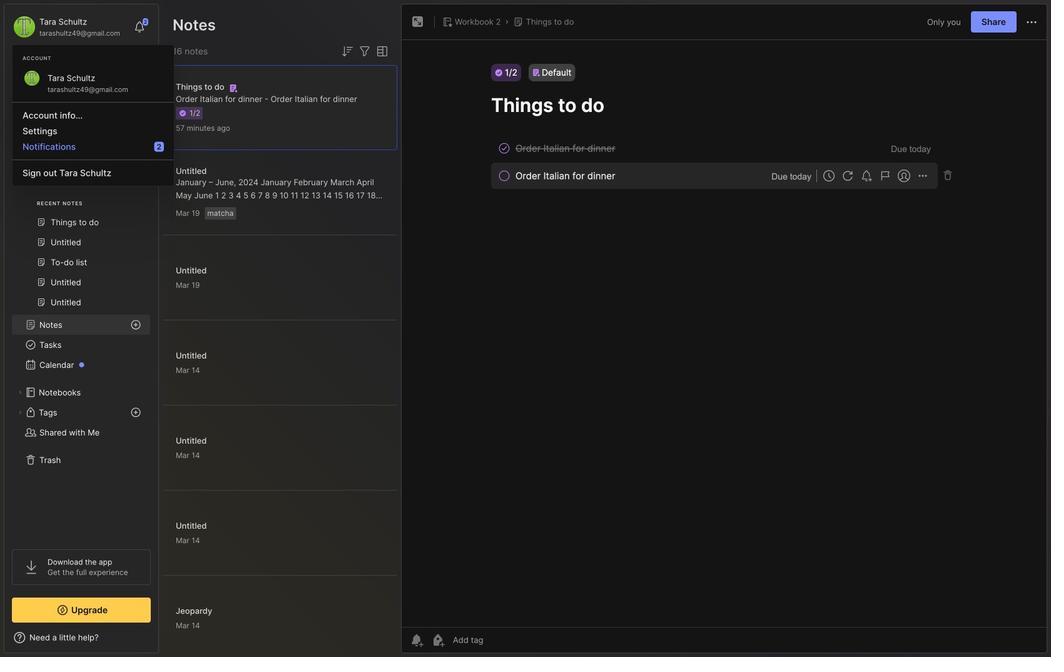 Task type: vqa. For each thing, say whether or not it's contained in the screenshot.
Italic IMAGE
no



Task type: locate. For each thing, give the bounding box(es) containing it.
dropdown list menu
[[13, 97, 174, 181]]

group
[[12, 170, 150, 320]]

Add filters field
[[357, 44, 372, 59]]

Account field
[[12, 14, 120, 39]]

expand note image
[[411, 14, 426, 29]]

View options field
[[372, 44, 390, 59]]

None search field
[[34, 62, 134, 77]]

tree
[[4, 122, 158, 538]]

More actions field
[[1025, 14, 1040, 30]]

tree inside the main element
[[4, 122, 158, 538]]



Task type: describe. For each thing, give the bounding box(es) containing it.
Note Editor text field
[[402, 39, 1047, 627]]

Sort options field
[[340, 44, 355, 59]]

note window element
[[401, 4, 1048, 653]]

Search text field
[[34, 64, 134, 76]]

group inside the main element
[[12, 170, 150, 320]]

more actions image
[[1025, 15, 1040, 30]]

expand notebooks image
[[16, 389, 24, 396]]

click to collapse image
[[158, 634, 167, 649]]

add tag image
[[431, 633, 446, 648]]

add filters image
[[357, 44, 372, 59]]

expand tags image
[[16, 409, 24, 416]]

none search field inside the main element
[[34, 62, 134, 77]]

WHAT'S NEW field
[[4, 628, 158, 648]]

main element
[[0, 0, 163, 657]]

add a reminder image
[[409, 633, 424, 648]]



